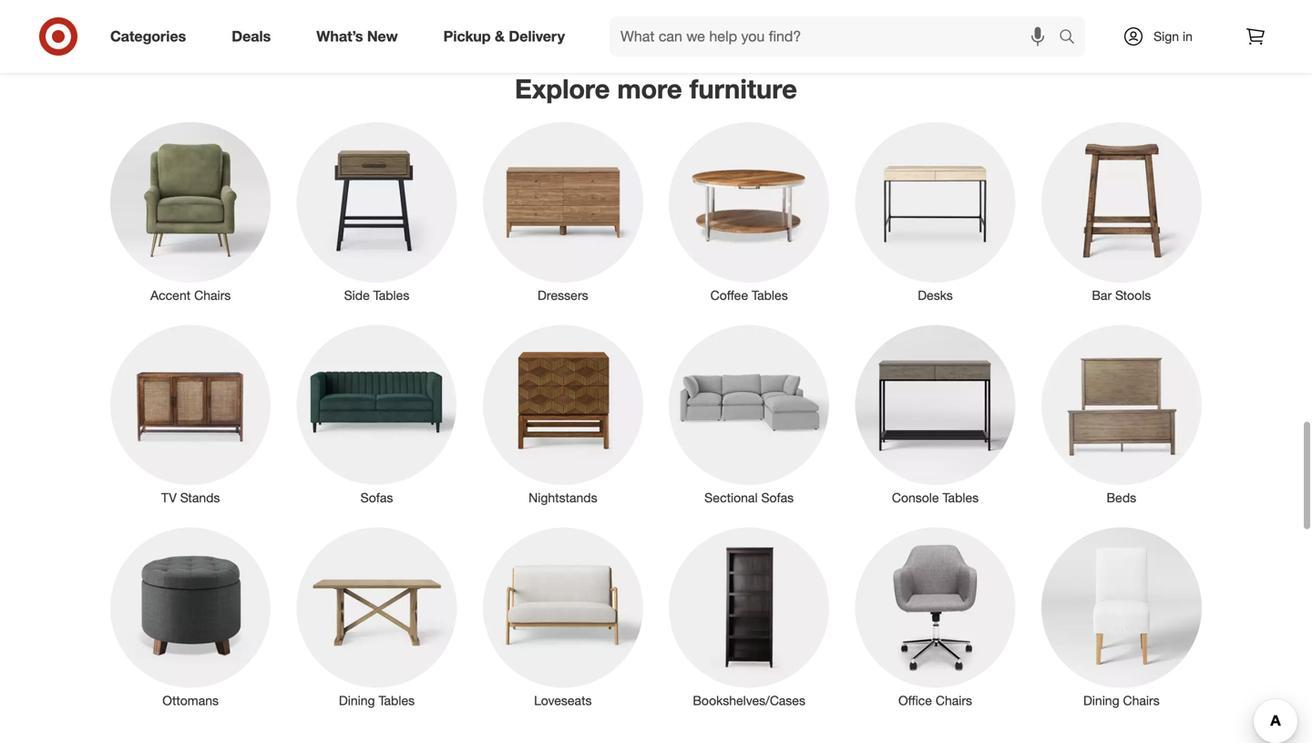 Task type: vqa. For each thing, say whether or not it's contained in the screenshot.
NIGHTSTANDS
yes



Task type: describe. For each thing, give the bounding box(es) containing it.
desks link
[[843, 119, 1029, 305]]

sofas link
[[284, 321, 470, 507]]

beds link
[[1029, 321, 1215, 507]]

deals
[[232, 27, 271, 45]]

side
[[344, 287, 370, 303]]

dining chairs link
[[1029, 524, 1215, 710]]

coffee tables
[[711, 287, 788, 303]]

sign in
[[1154, 28, 1193, 44]]

sign in link
[[1108, 16, 1222, 57]]

pickup & delivery
[[444, 27, 565, 45]]

gaming chair gift ideas
[[124, 15, 321, 36]]

categories link
[[95, 16, 209, 57]]

bookshelves/cases link
[[656, 524, 843, 710]]

tv
[[161, 490, 177, 506]]

nightstands
[[529, 490, 598, 506]]

console tables
[[892, 490, 979, 506]]

dressers
[[538, 287, 589, 303]]

gaming chair gift ideas link
[[109, 0, 369, 58]]

bag
[[449, 15, 482, 36]]

loveseats link
[[470, 524, 656, 710]]

accent chairs
[[151, 287, 231, 303]]

2 sofas from the left
[[762, 490, 794, 506]]

tables for side tables
[[374, 287, 410, 303]]

chairs for accent chairs
[[194, 287, 231, 303]]

sectional
[[705, 490, 758, 506]]

chairs for office chairs
[[936, 692, 973, 708]]

tv stands
[[161, 490, 220, 506]]

chairs for dining chairs
[[1124, 692, 1160, 708]]

explore more furniture
[[515, 73, 798, 105]]

bar stools link
[[1029, 119, 1215, 305]]

vanity gift ideas
[[958, 15, 1092, 36]]

stands
[[180, 490, 220, 506]]

vanity
[[958, 15, 1008, 36]]

ottomans link
[[98, 524, 284, 710]]

accent chairs link
[[98, 119, 284, 305]]

coffee tables link
[[656, 119, 843, 305]]

dining tables link
[[284, 524, 470, 710]]

stools
[[1116, 287, 1152, 303]]

in
[[1183, 28, 1193, 44]]

delivery
[[509, 27, 565, 45]]

gaming
[[124, 15, 188, 36]]

office
[[899, 692, 933, 708]]

loveseats
[[534, 692, 592, 708]]

what's new
[[317, 27, 398, 45]]

massage chair gift ideas link
[[666, 0, 925, 58]]

console
[[892, 490, 940, 506]]

dining for dining tables
[[339, 692, 375, 708]]



Task type: locate. For each thing, give the bounding box(es) containing it.
1 sofas from the left
[[361, 490, 393, 506]]

sectional sofas
[[705, 490, 794, 506]]

2 dining from the left
[[1084, 692, 1120, 708]]

massage
[[680, 15, 754, 36]]

tables for coffee tables
[[752, 287, 788, 303]]

deals link
[[216, 16, 294, 57]]

&
[[495, 27, 505, 45]]

3 gift from the left
[[808, 15, 838, 36]]

1 ideas from the left
[[277, 15, 321, 36]]

vanity gift ideas link
[[944, 0, 1204, 58]]

chairs
[[194, 287, 231, 303], [936, 692, 973, 708], [1124, 692, 1160, 708]]

dining
[[339, 692, 375, 708], [1084, 692, 1120, 708]]

dining chairs
[[1084, 692, 1160, 708]]

furniture
[[690, 73, 798, 105]]

sign
[[1154, 28, 1180, 44]]

tv stands link
[[98, 321, 284, 507]]

bookshelves/cases
[[693, 692, 806, 708]]

what's
[[317, 27, 363, 45]]

office chairs
[[899, 692, 973, 708]]

1 gift from the left
[[242, 15, 272, 36]]

2 horizontal spatial chair
[[759, 15, 804, 36]]

nightstands link
[[470, 321, 656, 507]]

side tables
[[344, 287, 410, 303]]

4 ideas from the left
[[1048, 15, 1092, 36]]

sectional sofas link
[[656, 321, 843, 507]]

ottomans
[[163, 692, 219, 708]]

2 ideas from the left
[[571, 15, 615, 36]]

2 horizontal spatial chairs
[[1124, 692, 1160, 708]]

side tables link
[[284, 119, 470, 305]]

new
[[367, 27, 398, 45]]

What can we help you find? suggestions appear below search field
[[610, 16, 1064, 57]]

desks
[[918, 287, 953, 303]]

dining tables
[[339, 692, 415, 708]]

0 horizontal spatial dining
[[339, 692, 375, 708]]

coffee
[[711, 287, 749, 303]]

1 dining from the left
[[339, 692, 375, 708]]

massage chair gift ideas
[[680, 15, 888, 36]]

dining inside dining tables link
[[339, 692, 375, 708]]

categories
[[110, 27, 186, 45]]

2 chair from the left
[[487, 15, 531, 36]]

bar stools
[[1093, 287, 1152, 303]]

dressers link
[[470, 119, 656, 305]]

accent
[[151, 287, 191, 303]]

beds
[[1107, 490, 1137, 506]]

3 chair from the left
[[759, 15, 804, 36]]

gift
[[242, 15, 272, 36], [536, 15, 566, 36], [808, 15, 838, 36], [1013, 15, 1043, 36]]

3 ideas from the left
[[843, 15, 888, 36]]

0 horizontal spatial sofas
[[361, 490, 393, 506]]

bean bag chair gift ideas
[[402, 15, 615, 36]]

tables
[[374, 287, 410, 303], [752, 287, 788, 303], [943, 490, 979, 506], [379, 692, 415, 708]]

tables inside "link"
[[943, 490, 979, 506]]

explore
[[515, 73, 610, 105]]

office chairs link
[[843, 524, 1029, 710]]

bean bag chair gift ideas link
[[387, 0, 647, 58]]

1 horizontal spatial chair
[[487, 15, 531, 36]]

tables for dining tables
[[379, 692, 415, 708]]

search button
[[1051, 16, 1095, 60]]

0 horizontal spatial chair
[[193, 15, 237, 36]]

more
[[618, 73, 683, 105]]

search
[[1051, 29, 1095, 47]]

chair for gaming
[[193, 15, 237, 36]]

bar
[[1093, 287, 1112, 303]]

ideas
[[277, 15, 321, 36], [571, 15, 615, 36], [843, 15, 888, 36], [1048, 15, 1092, 36]]

dining for dining chairs
[[1084, 692, 1120, 708]]

bean
[[402, 15, 445, 36]]

1 horizontal spatial sofas
[[762, 490, 794, 506]]

tables for console tables
[[943, 490, 979, 506]]

1 horizontal spatial chairs
[[936, 692, 973, 708]]

what's new link
[[301, 16, 421, 57]]

dining inside "dining chairs" link
[[1084, 692, 1120, 708]]

1 horizontal spatial dining
[[1084, 692, 1120, 708]]

chair for massage
[[759, 15, 804, 36]]

pickup & delivery link
[[428, 16, 588, 57]]

sofas
[[361, 490, 393, 506], [762, 490, 794, 506]]

chair
[[193, 15, 237, 36], [487, 15, 531, 36], [759, 15, 804, 36]]

2 gift from the left
[[536, 15, 566, 36]]

pickup
[[444, 27, 491, 45]]

console tables link
[[843, 321, 1029, 507]]

0 horizontal spatial chairs
[[194, 287, 231, 303]]

4 gift from the left
[[1013, 15, 1043, 36]]

1 chair from the left
[[193, 15, 237, 36]]



